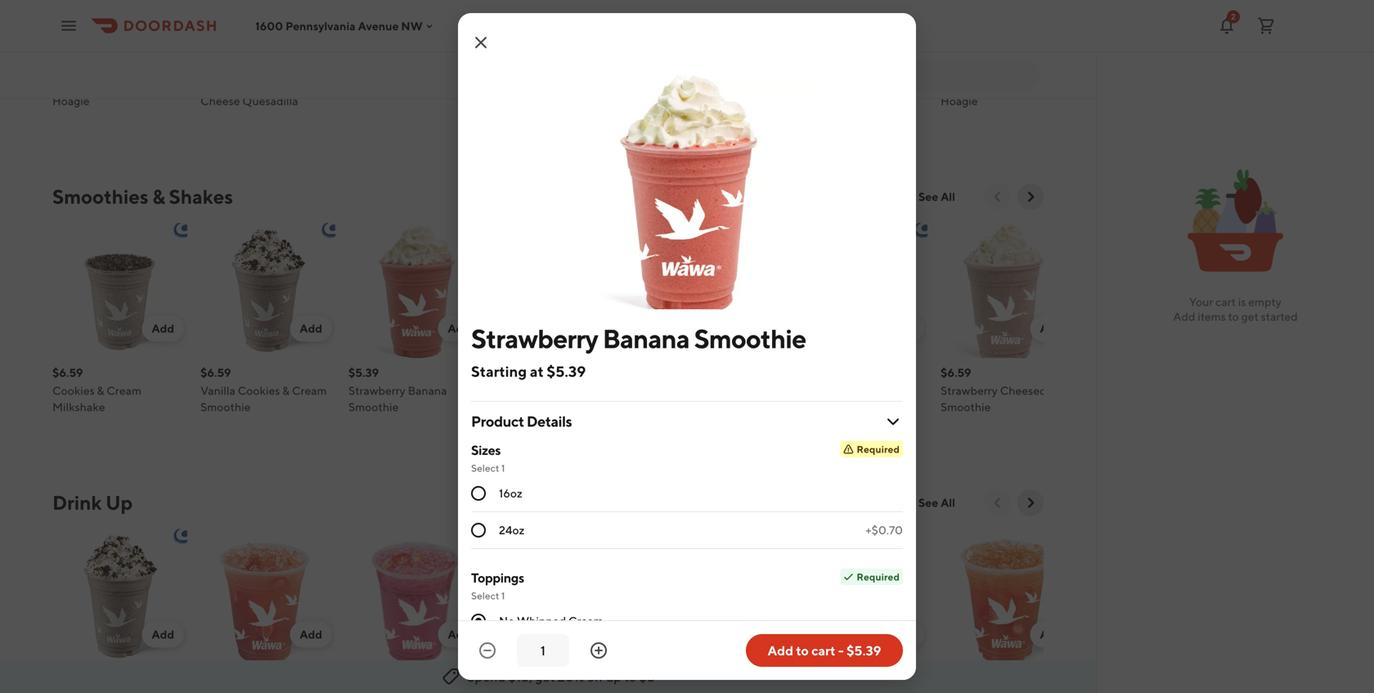 Task type: locate. For each thing, give the bounding box(es) containing it.
1 $4.79 from the left
[[645, 672, 675, 685]]

chocolate cookies & cream milkshake
[[793, 384, 901, 414]]

cheese inside buffalo chicken & cheese quesadilla
[[200, 94, 240, 108]]

cheese for buffalo chicken & cheese quesadilla
[[200, 94, 240, 108]]

Search Wawa search field
[[792, 66, 1028, 84]]

cheesesteak
[[793, 94, 860, 108]]

increase quantity by 1 image
[[589, 641, 609, 660]]

$6.59
[[52, 366, 83, 379], [200, 366, 231, 379], [497, 366, 527, 379], [941, 366, 972, 379]]

see all left previous button of carousel image
[[919, 190, 956, 203]]

1 horizontal spatial chocolate
[[793, 384, 847, 397]]

sizes
[[471, 442, 501, 458]]

2 see all link from the top
[[909, 490, 966, 516]]

3 milkshake from the left
[[830, 400, 883, 414]]

5 cookies from the left
[[850, 384, 892, 397]]

2 select from the top
[[471, 590, 500, 601]]

$5.39 strawberry banana smoothie
[[349, 366, 447, 414]]

1 vertical spatial cheesecake
[[645, 400, 709, 414]]

0 horizontal spatial oven roasted turkey hoagie
[[52, 78, 164, 108]]

2 buffalo from the left
[[793, 78, 831, 91]]

1 inside the sizes select 1
[[502, 462, 505, 474]]

chicken inside buffalo chicken & cheese quesadilla
[[241, 78, 284, 91]]

2 horizontal spatial quesadilla
[[645, 94, 701, 108]]

cheesecake inside chocolate cookies cheesecake milkshake
[[645, 400, 709, 414]]

to down is
[[1229, 310, 1240, 323]]

to
[[1229, 310, 1240, 323], [796, 643, 809, 658], [624, 669, 637, 685]]

add to cart - $5.39
[[768, 643, 882, 658]]

drink up link
[[52, 490, 133, 516]]

quesadilla down 1600
[[242, 94, 298, 108]]

0 horizontal spatial oven
[[52, 78, 81, 91]]

required for toppings
[[857, 571, 900, 583]]

milkshake for chocolate cookies & cream milkshake
[[830, 400, 883, 414]]

chocolate inside chocolate cookies cheesecake milkshake
[[645, 384, 699, 397]]

cart
[[1216, 295, 1237, 309], [812, 643, 836, 658]]

1 see all link from the top
[[909, 184, 966, 210]]

cream inside the $6.59 vanilla cookies & cream smoothie
[[292, 384, 327, 397]]

$4.79 for the "dulce de leche latte" image
[[793, 672, 823, 685]]

$6.59 inside $6.59 caramel cookies & cream smoothie
[[497, 366, 527, 379]]

1 horizontal spatial cheesecake
[[1001, 384, 1065, 397]]

select inside toppings select 1
[[471, 590, 500, 601]]

None radio
[[471, 523, 486, 538]]

0 horizontal spatial banana
[[408, 384, 447, 397]]

1 required from the top
[[857, 444, 900, 455]]

chicken inside buffalo chicken cheesesteak hoagie
[[833, 78, 877, 91]]

no whipped cream
[[499, 614, 604, 628]]

get down is
[[1242, 310, 1259, 323]]

required
[[857, 444, 900, 455], [857, 571, 900, 583]]

2 all from the top
[[941, 496, 956, 509]]

1 horizontal spatial oven
[[941, 78, 970, 91]]

0 vertical spatial cheesecake
[[1001, 384, 1065, 397]]

quesadilla inside bbq chicken & cheese quesadilla
[[645, 94, 701, 108]]

strawberry banana smoothie dialog
[[458, 13, 917, 693]]

all
[[941, 190, 956, 203], [941, 496, 956, 509]]

beef & cheese quesadilla
[[349, 78, 483, 91]]

strawberry inside $5.39 strawberry banana smoothie
[[349, 384, 406, 397]]

1 vertical spatial see all
[[919, 496, 956, 509]]

up
[[106, 491, 133, 514]]

0 vertical spatial required
[[857, 444, 900, 455]]

select down toppings
[[471, 590, 500, 601]]

1 vertical spatial required
[[857, 571, 900, 583]]

see
[[919, 190, 939, 203], [919, 496, 939, 509]]

2 1 from the top
[[502, 590, 505, 601]]

$4.79 for caramel hot chocolate image
[[645, 672, 675, 685]]

see for smoothies & shakes
[[919, 190, 939, 203]]

strawberry
[[471, 323, 598, 354], [349, 384, 406, 397], [941, 384, 998, 397]]

buffalo inside buffalo chicken cheesesteak hoagie
[[793, 78, 831, 91]]

& inside the $6.59 vanilla cookies & cream smoothie
[[282, 384, 290, 397]]

0 horizontal spatial $5.39
[[349, 366, 379, 379]]

0 horizontal spatial to
[[624, 669, 637, 685]]

smoothies & shakes
[[52, 185, 233, 208]]

0 horizontal spatial buffalo
[[200, 78, 238, 91]]

1 1 from the top
[[502, 462, 505, 474]]

1600 pennsylvania avenue nw
[[255, 19, 423, 33]]

2 chicken from the left
[[673, 78, 716, 91]]

cart left -
[[812, 643, 836, 658]]

select
[[471, 462, 500, 474], [471, 590, 500, 601]]

is
[[1239, 295, 1247, 309]]

chicken
[[241, 78, 284, 91], [673, 78, 716, 91], [833, 78, 877, 91]]

1 see all from the top
[[919, 190, 956, 203]]

1 chicken from the left
[[241, 78, 284, 91]]

chicken inside bbq chicken & cheese quesadilla
[[673, 78, 716, 91]]

0 horizontal spatial get
[[535, 669, 555, 685]]

get right $15,
[[535, 669, 555, 685]]

0 vertical spatial see all link
[[909, 184, 966, 210]]

hoagie
[[52, 94, 90, 108], [863, 94, 900, 108], [941, 94, 978, 108]]

2 horizontal spatial $5.39
[[847, 643, 882, 658]]

1 vertical spatial select
[[471, 590, 500, 601]]

chicken down 1600
[[241, 78, 284, 91]]

$6.59 for $6.59 caramel cookies & cream smoothie
[[497, 366, 527, 379]]

0 vertical spatial to
[[1229, 310, 1240, 323]]

required inside sizes group
[[857, 444, 900, 455]]

oven roasted turkey hoagie
[[52, 78, 164, 108], [941, 78, 1053, 108]]

0 horizontal spatial cheese
[[200, 94, 240, 108]]

1 vertical spatial all
[[941, 496, 956, 509]]

cookies inside chocolate cookies & cream milkshake
[[850, 384, 892, 397]]

see all link left previous button of carousel image
[[909, 184, 966, 210]]

0 vertical spatial get
[[1242, 310, 1259, 323]]

chocolate for chocolate cookies & cream milkshake
[[793, 384, 847, 397]]

0 horizontal spatial cart
[[812, 643, 836, 658]]

chicken up cheesesteak
[[833, 78, 877, 91]]

$6.59 inside $6.59 strawberry cheesecake smoothie
[[941, 366, 972, 379]]

add
[[152, 16, 174, 29], [300, 16, 322, 29], [448, 16, 471, 29], [892, 16, 915, 29], [1174, 310, 1196, 323], [152, 322, 174, 335], [300, 322, 322, 335], [448, 322, 471, 335], [596, 322, 619, 335], [744, 322, 767, 335], [1040, 322, 1063, 335], [152, 628, 174, 641], [300, 628, 322, 641], [448, 628, 471, 641], [744, 628, 767, 641], [892, 628, 915, 641], [1040, 628, 1063, 641], [768, 643, 794, 658]]

1 chocolate from the left
[[645, 384, 699, 397]]

next button of carousel image
[[1023, 189, 1039, 205]]

see left previous button of carousel icon
[[919, 496, 939, 509]]

required down +$0.70
[[857, 571, 900, 583]]

cookies & cream milkshake image
[[52, 223, 187, 358]]

milkshake inside chocolate cookies & cream milkshake
[[830, 400, 883, 414]]

$5
[[639, 669, 655, 685]]

1 horizontal spatial milkshake
[[711, 400, 764, 414]]

$6.59 inside the $6.59 vanilla cookies & cream smoothie
[[200, 366, 231, 379]]

0 horizontal spatial chocolate
[[645, 384, 699, 397]]

to inside button
[[796, 643, 809, 658]]

1 vertical spatial see all link
[[909, 490, 966, 516]]

2 $4.79 from the left
[[793, 672, 823, 685]]

0 vertical spatial select
[[471, 462, 500, 474]]

to left -
[[796, 643, 809, 658]]

sizes group
[[471, 441, 903, 549]]

2 horizontal spatial chicken
[[833, 78, 877, 91]]

drink up
[[52, 491, 133, 514]]

$6.59 caramel cookies & cream smoothie
[[497, 366, 595, 414]]

cheese
[[385, 78, 425, 91], [728, 78, 768, 91], [200, 94, 240, 108]]

$5.39 inside $5.39 strawberry banana smoothie
[[349, 366, 379, 379]]

2 vertical spatial to
[[624, 669, 637, 685]]

quesadilla
[[427, 78, 483, 91], [242, 94, 298, 108], [645, 94, 701, 108]]

2 $6.59 from the left
[[200, 366, 231, 379]]

1 select from the top
[[471, 462, 500, 474]]

$5.39 inside add to cart - $5.39 button
[[847, 643, 882, 658]]

vanilla cookies & cream smoothie image
[[200, 223, 336, 358]]

quesadilla for buffalo chicken & cheese quesadilla
[[242, 94, 298, 108]]

cookies inside $6.59 cookies & cream milkshake
[[52, 384, 95, 397]]

1 buffalo from the left
[[200, 78, 238, 91]]

2 cookies from the left
[[238, 384, 280, 397]]

2 hoagie from the left
[[863, 94, 900, 108]]

2 horizontal spatial hoagie
[[941, 94, 978, 108]]

$6.59 cookies & cream milkshake
[[52, 366, 142, 414]]

1 inside toppings select 1
[[502, 590, 505, 601]]

chocolate
[[645, 384, 699, 397], [793, 384, 847, 397]]

1 horizontal spatial strawberry
[[471, 323, 598, 354]]

required down chocolate cookies & cream milkshake
[[857, 444, 900, 455]]

4 cookies from the left
[[701, 384, 744, 397]]

cheese for bbq chicken & cheese quesadilla
[[728, 78, 768, 91]]

0 vertical spatial all
[[941, 190, 956, 203]]

cookies
[[52, 384, 95, 397], [238, 384, 280, 397], [543, 384, 585, 397], [701, 384, 744, 397], [850, 384, 892, 397]]

smoothies & shakes link
[[52, 184, 233, 210]]

get
[[1242, 310, 1259, 323], [535, 669, 555, 685]]

0 horizontal spatial strawberry
[[349, 384, 406, 397]]

strawberry dragonfruit refresher image
[[200, 529, 336, 664]]

2 horizontal spatial milkshake
[[830, 400, 883, 414]]

1 for sizes
[[502, 462, 505, 474]]

1 down toppings
[[502, 590, 505, 601]]

2 horizontal spatial to
[[1229, 310, 1240, 323]]

milkshake for $6.59 cookies & cream milkshake
[[52, 400, 105, 414]]

2 required from the top
[[857, 571, 900, 583]]

select inside the sizes select 1
[[471, 462, 500, 474]]

cream inside $6.59 cookies & cream milkshake
[[107, 384, 142, 397]]

1 vertical spatial cart
[[812, 643, 836, 658]]

1 horizontal spatial buffalo
[[793, 78, 831, 91]]

1 vertical spatial banana
[[408, 384, 447, 397]]

2 horizontal spatial cheese
[[728, 78, 768, 91]]

cheesecake
[[1001, 384, 1065, 397], [645, 400, 709, 414]]

1 see from the top
[[919, 190, 939, 203]]

chicken for buffalo chicken & cheese quesadilla
[[241, 78, 284, 91]]

strawberry inside $6.59 strawberry cheesecake smoothie
[[941, 384, 998, 397]]

banana
[[603, 323, 690, 354], [408, 384, 447, 397]]

buffalo chicken & cheese quesadilla
[[200, 78, 298, 108]]

3 chicken from the left
[[833, 78, 877, 91]]

cream
[[107, 384, 142, 397], [292, 384, 327, 397], [497, 400, 532, 414], [793, 400, 828, 414], [569, 614, 604, 628]]

1 horizontal spatial get
[[1242, 310, 1259, 323]]

avenue
[[358, 19, 399, 33]]

0 horizontal spatial milkshake
[[52, 400, 105, 414]]

cheese inside bbq chicken & cheese quesadilla
[[728, 78, 768, 91]]

all left previous button of carousel icon
[[941, 496, 956, 509]]

$6.59 inside $6.59 cookies & cream milkshake
[[52, 366, 83, 379]]

previous button of carousel image
[[990, 495, 1007, 511]]

1 oven roasted turkey hoagie from the left
[[52, 78, 164, 108]]

2 chocolate from the left
[[793, 384, 847, 397]]

3 $6.59 from the left
[[497, 366, 527, 379]]

add inside your cart is empty add items to get started
[[1174, 310, 1196, 323]]

$4.79
[[645, 672, 675, 685], [793, 672, 823, 685]]

see left previous button of carousel image
[[919, 190, 939, 203]]

2 horizontal spatial strawberry
[[941, 384, 998, 397]]

1 horizontal spatial roasted
[[972, 78, 1015, 91]]

beef
[[349, 78, 373, 91]]

buffalo inside buffalo chicken & cheese quesadilla
[[200, 78, 238, 91]]

2 see from the top
[[919, 496, 939, 509]]

cookies inside the $6.59 vanilla cookies & cream smoothie
[[238, 384, 280, 397]]

no
[[499, 614, 515, 628]]

1
[[502, 462, 505, 474], [502, 590, 505, 601]]

cheesecake for cookies
[[645, 400, 709, 414]]

smoothie inside the $6.59 vanilla cookies & cream smoothie
[[200, 400, 251, 414]]

smoothie
[[694, 323, 806, 354], [200, 400, 251, 414], [349, 400, 399, 414], [534, 400, 584, 414], [941, 400, 991, 414]]

to right up
[[624, 669, 637, 685]]

$6.59 for $6.59 vanilla cookies & cream smoothie
[[200, 366, 231, 379]]

1 horizontal spatial hoagie
[[863, 94, 900, 108]]

required inside toppings group
[[857, 571, 900, 583]]

1 up the 16oz
[[502, 462, 505, 474]]

required for sizes
[[857, 444, 900, 455]]

banana inside $5.39 strawberry banana smoothie
[[408, 384, 447, 397]]

1 horizontal spatial chicken
[[673, 78, 716, 91]]

see all link
[[909, 184, 966, 210], [909, 490, 966, 516]]

1600
[[255, 19, 283, 33]]

chocolate inside chocolate cookies & cream milkshake
[[793, 384, 847, 397]]

3 hoagie from the left
[[941, 94, 978, 108]]

0 horizontal spatial cheesecake
[[645, 400, 709, 414]]

1 vertical spatial 1
[[502, 590, 505, 601]]

cookies inside chocolate cookies cheesecake milkshake
[[701, 384, 744, 397]]

1 horizontal spatial oven roasted turkey hoagie
[[941, 78, 1053, 108]]

strawberry banana smoothie
[[471, 323, 806, 354]]

0 vertical spatial banana
[[603, 323, 690, 354]]

see all link left previous button of carousel icon
[[909, 490, 966, 516]]

roasted
[[83, 78, 127, 91], [972, 78, 1015, 91]]

buffalo
[[200, 78, 238, 91], [793, 78, 831, 91]]

cookies for $6.59 cookies & cream milkshake
[[52, 384, 95, 397]]

to inside your cart is empty add items to get started
[[1229, 310, 1240, 323]]

0 horizontal spatial chicken
[[241, 78, 284, 91]]

turkey
[[129, 78, 164, 91], [1018, 78, 1053, 91]]

open menu image
[[59, 16, 79, 36]]

spend $15, get 20% off up to $5
[[467, 669, 655, 685]]

2 milkshake from the left
[[711, 400, 764, 414]]

add button
[[142, 9, 184, 36], [142, 9, 184, 36], [290, 9, 332, 36], [290, 9, 332, 36], [438, 9, 480, 36], [438, 9, 480, 36], [883, 9, 925, 36], [883, 9, 925, 36], [142, 315, 184, 342], [142, 315, 184, 342], [290, 315, 332, 342], [290, 315, 332, 342], [438, 315, 480, 342], [438, 315, 480, 342], [586, 315, 628, 342], [586, 315, 628, 342], [734, 315, 777, 342], [734, 315, 777, 342], [1031, 315, 1073, 342], [1031, 315, 1073, 342], [142, 622, 184, 648], [142, 622, 184, 648], [290, 622, 332, 648], [290, 622, 332, 648], [438, 622, 480, 648], [438, 622, 480, 648], [734, 622, 777, 648], [734, 622, 777, 648], [883, 622, 925, 648], [883, 622, 925, 648], [1031, 622, 1073, 648], [1031, 622, 1073, 648]]

cart inside your cart is empty add items to get started
[[1216, 295, 1237, 309]]

& inside $6.59 caramel cookies & cream smoothie
[[588, 384, 595, 397]]

0 horizontal spatial roasted
[[83, 78, 127, 91]]

your cart is empty add items to get started
[[1174, 295, 1299, 323]]

all left previous button of carousel image
[[941, 190, 956, 203]]

previous button of carousel image
[[990, 189, 1007, 205]]

1 oven from the left
[[52, 78, 81, 91]]

all for smoothies & shakes
[[941, 190, 956, 203]]

+$0.70
[[866, 523, 903, 537]]

strawberry banana smoothie image
[[349, 223, 484, 358]]

1 horizontal spatial cart
[[1216, 295, 1237, 309]]

$5.39
[[547, 363, 586, 380], [349, 366, 379, 379], [847, 643, 882, 658]]

4 $6.59 from the left
[[941, 366, 972, 379]]

1 vertical spatial to
[[796, 643, 809, 658]]

milkshake
[[52, 400, 105, 414], [711, 400, 764, 414], [830, 400, 883, 414]]

0 horizontal spatial quesadilla
[[242, 94, 298, 108]]

quesadilla inside buffalo chicken & cheese quesadilla
[[242, 94, 298, 108]]

hoagie inside buffalo chicken cheesesteak hoagie
[[863, 94, 900, 108]]

quesadilla down close undefined image
[[427, 78, 483, 91]]

chocolate cookies cheesecake milkshake image
[[645, 223, 780, 358]]

smoothie inside $6.59 caramel cookies & cream smoothie
[[534, 400, 584, 414]]

cart left is
[[1216, 295, 1237, 309]]

0 vertical spatial 1
[[502, 462, 505, 474]]

3 cookies from the left
[[543, 384, 585, 397]]

2
[[1232, 12, 1236, 21]]

1 horizontal spatial turkey
[[1018, 78, 1053, 91]]

20%
[[558, 669, 585, 685]]

product details
[[471, 412, 572, 430]]

1 all from the top
[[941, 190, 956, 203]]

0 horizontal spatial hoagie
[[52, 94, 90, 108]]

0 horizontal spatial turkey
[[129, 78, 164, 91]]

cheesecake inside $6.59 strawberry cheesecake smoothie
[[1001, 384, 1065, 397]]

oven
[[52, 78, 81, 91], [941, 78, 970, 91]]

toppings
[[471, 570, 524, 586]]

1 horizontal spatial banana
[[603, 323, 690, 354]]

1 $6.59 from the left
[[52, 366, 83, 379]]

see all for smoothies & shakes
[[919, 190, 956, 203]]

0 horizontal spatial $4.79
[[645, 672, 675, 685]]

select down sizes
[[471, 462, 500, 474]]

1 horizontal spatial $4.79
[[793, 672, 823, 685]]

$4.79 down add to cart - $5.39 button
[[793, 672, 823, 685]]

quesadilla for bbq chicken & cheese quesadilla
[[645, 94, 701, 108]]

chicken right bbq
[[673, 78, 716, 91]]

select for toppings
[[471, 590, 500, 601]]

1 vertical spatial see
[[919, 496, 939, 509]]

1 horizontal spatial to
[[796, 643, 809, 658]]

see all left previous button of carousel icon
[[919, 496, 956, 509]]

0 vertical spatial cart
[[1216, 295, 1237, 309]]

all for drink up
[[941, 496, 956, 509]]

2 roasted from the left
[[972, 78, 1015, 91]]

select for sizes
[[471, 462, 500, 474]]

$4.79 right up
[[645, 672, 675, 685]]

0 vertical spatial see all
[[919, 190, 956, 203]]

1 cookies from the left
[[52, 384, 95, 397]]

sizes select 1
[[471, 442, 505, 474]]

quesadilla down bbq
[[645, 94, 701, 108]]

see all link for smoothies & shakes
[[909, 184, 966, 210]]

&
[[286, 78, 294, 91], [375, 78, 383, 91], [719, 78, 726, 91], [152, 185, 165, 208], [97, 384, 104, 397], [282, 384, 290, 397], [588, 384, 595, 397], [894, 384, 901, 397]]

see all
[[919, 190, 956, 203], [919, 496, 956, 509]]

1 milkshake from the left
[[52, 400, 105, 414]]

milkshake inside $6.59 cookies & cream milkshake
[[52, 400, 105, 414]]

2 see all from the top
[[919, 496, 956, 509]]

0 vertical spatial see
[[919, 190, 939, 203]]



Task type: vqa. For each thing, say whether or not it's contained in the screenshot.
own
no



Task type: describe. For each thing, give the bounding box(es) containing it.
$6.59 strawberry cheesecake smoothie
[[941, 366, 1065, 414]]

next button of carousel image
[[1023, 495, 1039, 511]]

chicken for bbq chicken & cheese quesadilla
[[673, 78, 716, 91]]

at
[[530, 363, 544, 380]]

dulce de leche latte image
[[793, 529, 928, 664]]

1 for toppings
[[502, 590, 505, 601]]

buffalo chicken cheesesteak hoagie
[[793, 78, 900, 108]]

starting
[[471, 363, 527, 380]]

milkshake inside chocolate cookies cheesecake milkshake
[[711, 400, 764, 414]]

cream inside toppings group
[[569, 614, 604, 628]]

1 roasted from the left
[[83, 78, 127, 91]]

cookies for chocolate cookies & cream milkshake
[[850, 384, 892, 397]]

1 horizontal spatial quesadilla
[[427, 78, 483, 91]]

strawberry inside dialog
[[471, 323, 598, 354]]

1 horizontal spatial $5.39
[[547, 363, 586, 380]]

& inside bbq chicken & cheese quesadilla
[[719, 78, 726, 91]]

oat milk blush strawberry refresher image
[[349, 529, 484, 664]]

add inside button
[[768, 643, 794, 658]]

caramel hot chocolate image
[[645, 529, 780, 664]]

strawberry cheesecake smoothie image
[[941, 223, 1076, 358]]

& inside buffalo chicken & cheese quesadilla
[[286, 78, 294, 91]]

$5.79
[[497, 672, 527, 685]]

2 oven from the left
[[941, 78, 970, 91]]

smoothie inside strawberry banana smoothie dialog
[[694, 323, 806, 354]]

to for $5
[[624, 669, 637, 685]]

to for get
[[1229, 310, 1240, 323]]

chocolate for chocolate cookies cheesecake milkshake
[[645, 384, 699, 397]]

caramel
[[497, 384, 541, 397]]

green tea strawberry passion fruit refresher image
[[941, 529, 1076, 664]]

chocolate cookies cheesecake milkshake
[[645, 384, 764, 414]]

none radio inside sizes group
[[471, 523, 486, 538]]

drink
[[52, 491, 102, 514]]

smoothie inside $6.59 strawberry cheesecake smoothie
[[941, 400, 991, 414]]

& inside $6.59 cookies & cream milkshake
[[97, 384, 104, 397]]

starting at $5.39
[[471, 363, 586, 380]]

add to cart - $5.39 button
[[746, 634, 903, 667]]

2 oven roasted turkey hoagie from the left
[[941, 78, 1053, 108]]

& inside 'smoothies & shakes' link
[[152, 185, 165, 208]]

& inside chocolate cookies & cream milkshake
[[894, 384, 901, 397]]

get inside your cart is empty add items to get started
[[1242, 310, 1259, 323]]

smoothie inside $5.39 strawberry banana smoothie
[[349, 400, 399, 414]]

$6.59 vanilla cookies & cream smoothie
[[200, 366, 327, 414]]

buffalo for buffalo chicken cheesesteak hoagie
[[793, 78, 831, 91]]

started
[[1262, 310, 1299, 323]]

spend
[[467, 669, 506, 685]]

shakes
[[169, 185, 233, 208]]

toppings group
[[471, 569, 903, 640]]

1 hoagie from the left
[[52, 94, 90, 108]]

see for drink up
[[919, 496, 939, 509]]

16oz radio
[[471, 486, 486, 501]]

smoothies
[[52, 185, 149, 208]]

items
[[1198, 310, 1227, 323]]

cream inside chocolate cookies & cream milkshake
[[793, 400, 828, 414]]

$6.59 for $6.59 strawberry cheesecake smoothie
[[941, 366, 972, 379]]

-
[[839, 643, 844, 658]]

off
[[587, 669, 604, 685]]

16oz
[[499, 487, 523, 500]]

$6.59 for $6.59 cookies & cream milkshake
[[52, 366, 83, 379]]

empty
[[1249, 295, 1282, 309]]

banana inside dialog
[[603, 323, 690, 354]]

cheesecake for strawberry
[[1001, 384, 1065, 397]]

nw
[[401, 19, 423, 33]]

0 items, open order cart image
[[1257, 16, 1277, 36]]

vanilla
[[200, 384, 236, 397]]

vanilla cookies & cream cappuccino image
[[52, 529, 187, 664]]

2 turkey from the left
[[1018, 78, 1053, 91]]

close undefined image
[[471, 33, 491, 52]]

decrease quantity by 1 image
[[478, 641, 498, 660]]

cookies for chocolate cookies cheesecake milkshake
[[701, 384, 744, 397]]

pennsylvania
[[286, 19, 356, 33]]

caramel cookies & cream smoothie image
[[497, 223, 632, 358]]

your
[[1190, 295, 1214, 309]]

Current quantity is 1 number field
[[527, 642, 560, 660]]

details
[[527, 412, 572, 430]]

whipped
[[517, 614, 566, 628]]

chocolate cookies & cream milkshake image
[[793, 223, 928, 358]]

notification bell image
[[1218, 16, 1237, 36]]

strawberry for $6.59 strawberry cheesecake smoothie
[[941, 384, 998, 397]]

buffalo for buffalo chicken & cheese quesadilla
[[200, 78, 238, 91]]

24oz
[[499, 523, 525, 537]]

bbq chicken & cheese quesadilla
[[645, 78, 768, 108]]

see all for drink up
[[919, 496, 956, 509]]

cart inside button
[[812, 643, 836, 658]]

see all link for drink up
[[909, 490, 966, 516]]

salted caramel cappuccino image
[[497, 529, 632, 664]]

$15,
[[509, 669, 533, 685]]

chicken for buffalo chicken cheesesteak hoagie
[[833, 78, 877, 91]]

toppings select 1
[[471, 570, 524, 601]]

1600 pennsylvania avenue nw button
[[255, 19, 436, 33]]

bbq
[[645, 78, 671, 91]]

cookies inside $6.59 caramel cookies & cream smoothie
[[543, 384, 585, 397]]

1 vertical spatial get
[[535, 669, 555, 685]]

strawberry for $5.39 strawberry banana smoothie
[[349, 384, 406, 397]]

1 horizontal spatial cheese
[[385, 78, 425, 91]]

product details button
[[471, 402, 903, 441]]

1 turkey from the left
[[129, 78, 164, 91]]

cream inside $6.59 caramel cookies & cream smoothie
[[497, 400, 532, 414]]

up
[[606, 669, 622, 685]]

product
[[471, 412, 524, 430]]



